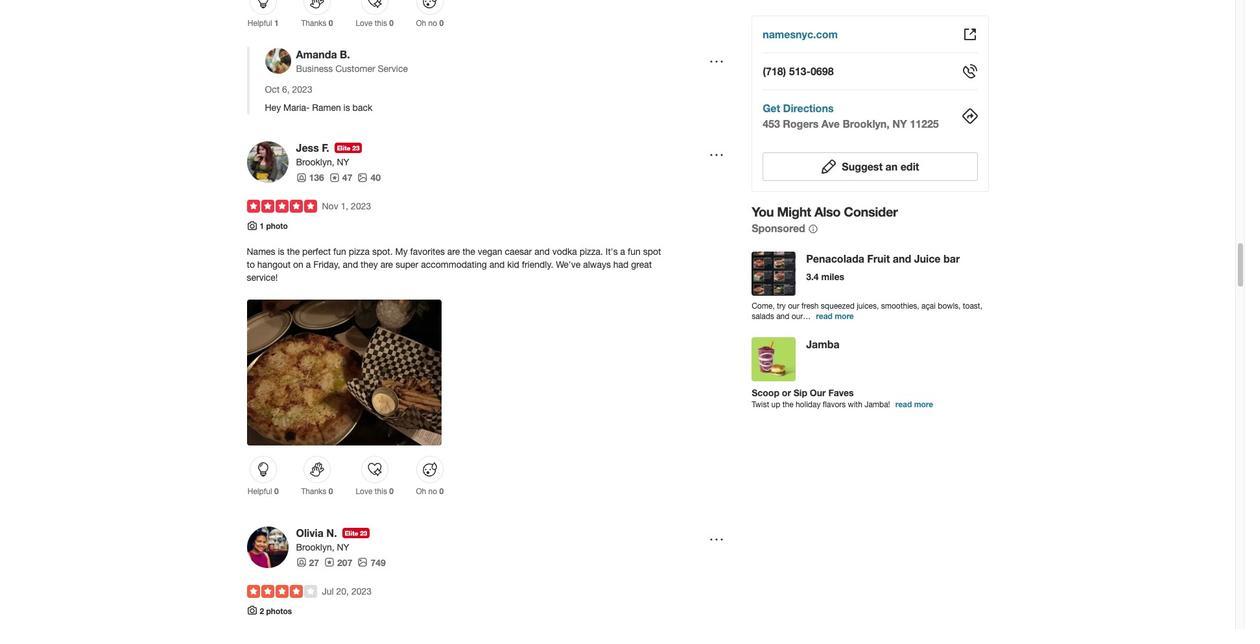 Task type: locate. For each thing, give the bounding box(es) containing it.
1 oh no 0 from the top
[[416, 18, 444, 28]]

love this 0
[[356, 18, 394, 28], [356, 486, 394, 496]]

the inside scoop or sip our faves twist up the holiday flavors with jamba! read more
[[783, 400, 794, 409]]

are up "accommodating"
[[447, 246, 460, 257]]

0 vertical spatial 16 photos v2 image
[[358, 173, 368, 183]]

no for 0
[[428, 487, 437, 496]]

2 vertical spatial brooklyn,
[[296, 542, 334, 552]]

reviews element
[[329, 171, 353, 184], [324, 556, 353, 569]]

0 vertical spatial ny
[[893, 117, 907, 130]]

squeezed
[[821, 302, 855, 311]]

elite 23 link for olivia n.
[[342, 528, 370, 538]]

photos element
[[358, 171, 381, 184], [358, 556, 386, 569]]

come,
[[752, 302, 775, 311]]

read more link right jamba!
[[896, 400, 934, 409]]

23 right f.
[[352, 144, 360, 152]]

helpful inside the helpful 1
[[248, 19, 272, 28]]

2 love this 0 from the top
[[356, 486, 394, 496]]

oct
[[265, 84, 280, 95]]

23 for jess f.
[[352, 144, 360, 152]]

1 vertical spatial no
[[428, 487, 437, 496]]

1 oh from the top
[[416, 19, 426, 28]]

this for 0
[[375, 487, 387, 496]]

and down pizza
[[343, 259, 358, 270]]

1 up photo of amanda b.
[[274, 18, 279, 28]]

1 no from the top
[[428, 19, 437, 28]]

read inside scoop or sip our faves twist up the holiday flavors with jamba! read more
[[896, 400, 912, 409]]

1 helpful from the top
[[248, 19, 272, 28]]

24 pencil v2 image
[[821, 159, 837, 174]]

thanks 0 for 0
[[301, 486, 333, 496]]

(718) 513-0698
[[763, 65, 834, 77]]

fun up friday,
[[333, 246, 346, 257]]

reviews element containing 47
[[329, 171, 353, 184]]

1 vertical spatial 16 photos v2 image
[[358, 557, 368, 568]]

helpful for 1
[[248, 19, 272, 28]]

brooklyn, down jess f.
[[296, 157, 334, 167]]

0 vertical spatial read
[[816, 311, 833, 321]]

scoop
[[752, 387, 780, 398]]

friends element
[[296, 171, 324, 184], [296, 556, 319, 569]]

0 horizontal spatial read more link
[[816, 311, 854, 321]]

1 horizontal spatial a
[[621, 246, 625, 257]]

no for 1
[[428, 19, 437, 28]]

ny left 11225
[[893, 117, 907, 130]]

0 vertical spatial is
[[344, 103, 350, 113]]

0 vertical spatial elite 23 brooklyn, ny
[[296, 144, 360, 167]]

and down vegan
[[490, 259, 505, 270]]

1 16 friends v2 image from the top
[[296, 173, 306, 183]]

olivia
[[296, 526, 324, 539]]

thanks 0 up the amanda
[[301, 18, 333, 28]]

helpful up photo of olivia n.
[[248, 487, 272, 496]]

brooklyn,
[[843, 117, 890, 130], [296, 157, 334, 167], [296, 542, 334, 552]]

get directions link
[[763, 102, 834, 114]]

photos element for olivia n.
[[358, 556, 386, 569]]

1 horizontal spatial are
[[447, 246, 460, 257]]

to
[[247, 259, 255, 270]]

1 vertical spatial oh
[[416, 487, 426, 496]]

0 vertical spatial menu image
[[709, 147, 725, 163]]

2 vertical spatial ny
[[337, 542, 349, 552]]

0 vertical spatial oh
[[416, 19, 426, 28]]

no
[[428, 19, 437, 28], [428, 487, 437, 496]]

the down "or"
[[783, 400, 794, 409]]

23 right n.
[[360, 529, 367, 537]]

you might also consider
[[752, 204, 898, 219]]

1 vertical spatial love this 0
[[356, 486, 394, 496]]

2023 right '20,'
[[352, 586, 372, 596]]

thanks 0 for 1
[[301, 18, 333, 28]]

namesnyc.com
[[763, 28, 838, 40]]

1 vertical spatial menu image
[[709, 532, 725, 548]]

thanks up olivia n. link
[[301, 487, 326, 496]]

reviews element for olivia n.
[[324, 556, 353, 569]]

ny for jess f.
[[337, 157, 349, 167]]

photos element right 207
[[358, 556, 386, 569]]

2 thanks 0 from the top
[[301, 486, 333, 496]]

brooklyn, for f.
[[296, 157, 334, 167]]

holiday
[[796, 400, 821, 409]]

1 horizontal spatial read more link
[[896, 400, 934, 409]]

1 vertical spatial thanks 0
[[301, 486, 333, 496]]

1 vertical spatial this
[[375, 487, 387, 496]]

1 love from the top
[[356, 19, 373, 28]]

0 vertical spatial a
[[621, 246, 625, 257]]

olivia n.
[[296, 526, 337, 539]]

0 horizontal spatial 1
[[260, 221, 264, 231]]

ramen
[[312, 103, 341, 113]]

reviews element containing 207
[[324, 556, 353, 569]]

0 horizontal spatial 23
[[352, 144, 360, 152]]

2 friends element from the top
[[296, 556, 319, 569]]

453
[[763, 117, 780, 130]]

2 photos element from the top
[[358, 556, 386, 569]]

jamba link
[[806, 338, 840, 350]]

1 vertical spatial read
[[896, 400, 912, 409]]

2023 right 6,
[[292, 84, 312, 95]]

1 vertical spatial elite 23 link
[[342, 528, 370, 538]]

friends element left 16 review v2 image
[[296, 556, 319, 569]]

0 vertical spatial photos element
[[358, 171, 381, 184]]

1 vertical spatial elite 23 brooklyn, ny
[[296, 529, 367, 552]]

0 vertical spatial friends element
[[296, 171, 324, 184]]

love this 0 for 0
[[356, 486, 394, 496]]

they
[[361, 259, 378, 270]]

1 vertical spatial 16 friends v2 image
[[296, 557, 306, 568]]

1 vertical spatial reviews element
[[324, 556, 353, 569]]

16 photos v2 image for jess f.
[[358, 173, 368, 183]]

photos element for jess f.
[[358, 171, 381, 184]]

2 this from the top
[[375, 487, 387, 496]]

1 horizontal spatial read
[[896, 400, 912, 409]]

friends element for jess
[[296, 171, 324, 184]]

more inside scoop or sip our faves twist up the holiday flavors with jamba! read more
[[914, 400, 934, 409]]

0 vertical spatial this
[[375, 19, 387, 28]]

brooklyn, right ave
[[843, 117, 890, 130]]

0 horizontal spatial read
[[816, 311, 833, 321]]

the
[[287, 246, 300, 257], [463, 246, 475, 257], [783, 400, 794, 409]]

an
[[886, 160, 898, 173]]

1 thanks 0 from the top
[[301, 18, 333, 28]]

and right fruit
[[893, 252, 912, 265]]

ny up 207
[[337, 542, 349, 552]]

helpful left (1 reaction) element
[[248, 19, 272, 28]]

more right jamba!
[[914, 400, 934, 409]]

2 helpful from the top
[[248, 487, 272, 496]]

thanks
[[301, 19, 326, 28], [301, 487, 326, 496]]

helpful inside the helpful 0
[[248, 487, 272, 496]]

16 review v2 image
[[329, 173, 340, 183]]

you
[[752, 204, 774, 219]]

1 vertical spatial is
[[278, 246, 285, 257]]

jul
[[322, 586, 334, 596]]

is left "back"
[[344, 103, 350, 113]]

ny
[[893, 117, 907, 130], [337, 157, 349, 167], [337, 542, 349, 552]]

0 vertical spatial 23
[[352, 144, 360, 152]]

1 vertical spatial love
[[356, 487, 373, 496]]

helpful
[[248, 19, 272, 28], [248, 487, 272, 496]]

elite 23 brooklyn, ny up 16 review v2 image
[[296, 529, 367, 552]]

suggest an edit
[[842, 160, 919, 173]]

thanks 0 up olivia n. link
[[301, 486, 333, 496]]

read
[[816, 311, 833, 321], [896, 400, 912, 409]]

1 vertical spatial ny
[[337, 157, 349, 167]]

toast,
[[963, 302, 983, 311]]

2 love from the top
[[356, 487, 373, 496]]

had
[[614, 259, 629, 270]]

16 friends v2 image
[[296, 173, 306, 183], [296, 557, 306, 568]]

0 vertical spatial no
[[428, 19, 437, 28]]

love for 0
[[356, 487, 373, 496]]

1 16 photos v2 image from the top
[[358, 173, 368, 183]]

1 vertical spatial more
[[914, 400, 934, 409]]

more down squeezed at the top right of page
[[835, 311, 854, 321]]

2 vertical spatial 2023
[[352, 586, 372, 596]]

0 vertical spatial reviews element
[[329, 171, 353, 184]]

0 vertical spatial helpful
[[248, 19, 272, 28]]

1 elite 23 brooklyn, ny from the top
[[296, 144, 360, 167]]

and down the try
[[777, 312, 790, 321]]

1 vertical spatial friends element
[[296, 556, 319, 569]]

also
[[815, 204, 841, 219]]

elite for olivia n.
[[345, 529, 358, 537]]

1 this from the top
[[375, 19, 387, 28]]

penacolada
[[806, 252, 865, 265]]

reviews element right 136
[[329, 171, 353, 184]]

elite 23 link for jess f.
[[334, 143, 362, 153]]

0 horizontal spatial are
[[381, 259, 393, 270]]

1 vertical spatial a
[[306, 259, 311, 270]]

friends element containing 27
[[296, 556, 319, 569]]

oh no 0 for 1
[[416, 18, 444, 28]]

2 elite 23 brooklyn, ny from the top
[[296, 529, 367, 552]]

this
[[375, 19, 387, 28], [375, 487, 387, 496]]

and
[[535, 246, 550, 257], [893, 252, 912, 265], [343, 259, 358, 270], [490, 259, 505, 270], [777, 312, 790, 321]]

1 horizontal spatial fun
[[628, 246, 641, 257]]

elite 23 link right n.
[[342, 528, 370, 538]]

2023 for jess f.
[[351, 201, 371, 212]]

24 external link v2 image
[[962, 27, 978, 42]]

elite 23 link
[[334, 143, 362, 153], [342, 528, 370, 538]]

2
[[260, 606, 264, 616]]

1 friends element from the top
[[296, 171, 324, 184]]

1 thanks from the top
[[301, 19, 326, 28]]

16 photos v2 image left 40 at the top of page
[[358, 173, 368, 183]]

ny up 47
[[337, 157, 349, 167]]

24 directions v2 image
[[962, 108, 978, 124]]

1 vertical spatial thanks
[[301, 487, 326, 496]]

0 vertical spatial elite 23 link
[[334, 143, 362, 153]]

1 horizontal spatial is
[[344, 103, 350, 113]]

friends element containing 136
[[296, 171, 324, 184]]

1 horizontal spatial more
[[914, 400, 934, 409]]

0
[[329, 18, 333, 28], [389, 18, 394, 28], [439, 18, 444, 28], [274, 486, 279, 496], [329, 486, 333, 496], [389, 486, 394, 496], [439, 486, 444, 496]]

helpful for 0
[[248, 487, 272, 496]]

vodka
[[552, 246, 577, 257]]

16 friends v2 image left 27
[[296, 557, 306, 568]]

names is the perfect fun pizza spot. my favorites are the vegan caesar and vodka pizza. it's a fun spot to hangout on a friday, and they are super accommodating and kid friendly. we've always had great service!
[[247, 246, 661, 283]]

reviews element for jess f.
[[329, 171, 353, 184]]

1 vertical spatial 23
[[360, 529, 367, 537]]

always
[[583, 259, 611, 270]]

1 horizontal spatial 23
[[360, 529, 367, 537]]

1 photos element from the top
[[358, 171, 381, 184]]

0 vertical spatial 16 friends v2 image
[[296, 173, 306, 183]]

jamba image
[[752, 337, 796, 381]]

1 horizontal spatial 1
[[274, 18, 279, 28]]

and up the friendly.
[[535, 246, 550, 257]]

0 vertical spatial more
[[835, 311, 854, 321]]

fun up great
[[628, 246, 641, 257]]

1 menu image from the top
[[709, 147, 725, 163]]

2 16 photos v2 image from the top
[[358, 557, 368, 568]]

photos element containing 749
[[358, 556, 386, 569]]

16 info v2 image
[[808, 224, 819, 234]]

2 oh no 0 from the top
[[416, 486, 444, 496]]

oh no 0 for 0
[[416, 486, 444, 496]]

read down squeezed at the top right of page
[[816, 311, 833, 321]]

consider
[[844, 204, 898, 219]]

jul 20, 2023
[[322, 586, 372, 596]]

0 vertical spatial love this 0
[[356, 18, 394, 28]]

jamba!
[[865, 400, 890, 409]]

elite right f.
[[337, 144, 351, 152]]

a right on
[[306, 259, 311, 270]]

elite 23 link right f.
[[334, 143, 362, 153]]

the up "accommodating"
[[463, 246, 475, 257]]

0 vertical spatial thanks 0
[[301, 18, 333, 28]]

0 horizontal spatial is
[[278, 246, 285, 257]]

1 photo link
[[260, 221, 288, 231]]

on
[[293, 259, 304, 270]]

0 vertical spatial brooklyn,
[[843, 117, 890, 130]]

smoothies,
[[881, 302, 920, 311]]

brooklyn, down olivia n.
[[296, 542, 334, 552]]

photos element containing 40
[[358, 171, 381, 184]]

a right it's
[[621, 246, 625, 257]]

16 photos v2 image
[[358, 173, 368, 183], [358, 557, 368, 568]]

0 vertical spatial elite
[[337, 144, 351, 152]]

the up on
[[287, 246, 300, 257]]

2 no from the top
[[428, 487, 437, 496]]

1 vertical spatial brooklyn,
[[296, 157, 334, 167]]

great
[[631, 259, 652, 270]]

thanks 0
[[301, 18, 333, 28], [301, 486, 333, 496]]

2 menu image from the top
[[709, 532, 725, 548]]

is up hangout
[[278, 246, 285, 257]]

photos element right 47
[[358, 171, 381, 184]]

1 vertical spatial elite
[[345, 529, 358, 537]]

2 horizontal spatial the
[[783, 400, 794, 409]]

oh no 0
[[416, 18, 444, 28], [416, 486, 444, 496]]

2023 right the 1,
[[351, 201, 371, 212]]

2 thanks from the top
[[301, 487, 326, 496]]

is
[[344, 103, 350, 113], [278, 246, 285, 257]]

my
[[395, 246, 408, 257]]

menu image
[[709, 147, 725, 163], [709, 532, 725, 548]]

are down 'spot.'
[[381, 259, 393, 270]]

1 love this 0 from the top
[[356, 18, 394, 28]]

2 oh from the top
[[416, 487, 426, 496]]

oh for 1
[[416, 19, 426, 28]]

customer
[[335, 64, 375, 74]]

kid
[[507, 259, 520, 270]]

0 vertical spatial are
[[447, 246, 460, 257]]

0 vertical spatial love
[[356, 19, 373, 28]]

more
[[835, 311, 854, 321], [914, 400, 934, 409]]

1 right 16 camera v2 icon
[[260, 221, 264, 231]]

friends element left 16 review v2 icon
[[296, 171, 324, 184]]

read more link
[[816, 311, 854, 321], [896, 400, 934, 409]]

friday,
[[313, 259, 340, 270]]

spot
[[643, 246, 661, 257]]

1 vertical spatial helpful
[[248, 487, 272, 496]]

16 photos v2 image left 749
[[358, 557, 368, 568]]

1 vertical spatial are
[[381, 259, 393, 270]]

read more link down squeezed at the top right of page
[[816, 311, 854, 321]]

elite 23 brooklyn, ny up 16 review v2 icon
[[296, 144, 360, 167]]

0 horizontal spatial fun
[[333, 246, 346, 257]]

1 vertical spatial 2023
[[351, 201, 371, 212]]

0 vertical spatial thanks
[[301, 19, 326, 28]]

(0 reactions) element
[[329, 18, 333, 28], [389, 18, 394, 28], [439, 18, 444, 28], [274, 486, 279, 496], [329, 486, 333, 496], [389, 486, 394, 496], [439, 486, 444, 496]]

favorites
[[410, 246, 445, 257]]

and inside penacolada fruit and juice bar 3.4 miles
[[893, 252, 912, 265]]

oh for 0
[[416, 487, 426, 496]]

16 friends v2 image left 136
[[296, 173, 306, 183]]

1 vertical spatial oh no 0
[[416, 486, 444, 496]]

thanks up the amanda
[[301, 19, 326, 28]]

0 vertical spatial oh no 0
[[416, 18, 444, 28]]

elite 23 brooklyn, ny for f.
[[296, 144, 360, 167]]

might
[[777, 204, 811, 219]]

reviews element right 27
[[324, 556, 353, 569]]

olivia n. link
[[296, 526, 337, 539]]

0 horizontal spatial more
[[835, 311, 854, 321]]

friendly.
[[522, 259, 553, 270]]

11225
[[910, 117, 939, 130]]

1 vertical spatial photos element
[[358, 556, 386, 569]]

miles
[[822, 271, 845, 282]]

elite right n.
[[345, 529, 358, 537]]

read right jamba!
[[896, 400, 912, 409]]

2 16 friends v2 image from the top
[[296, 557, 306, 568]]



Task type: describe. For each thing, give the bounding box(es) containing it.
penacolada fruit and juice bar image
[[752, 252, 796, 296]]

16 camera v2 image
[[247, 221, 257, 231]]

faves
[[829, 387, 854, 398]]

1 photo
[[260, 221, 288, 231]]

16 friends v2 image for olivia n.
[[296, 557, 306, 568]]

menu image for olivia n.
[[709, 532, 725, 548]]

1 vertical spatial 1
[[260, 221, 264, 231]]

1 fun from the left
[[333, 246, 346, 257]]

suggest an edit button
[[763, 152, 978, 181]]

we've
[[556, 259, 581, 270]]

is inside names is the perfect fun pizza spot. my favorites are the vegan caesar and vodka pizza. it's a fun spot to hangout on a friday, and they are super accommodating and kid friendly. we've always had great service!
[[278, 246, 285, 257]]

hey maria- ramen is back
[[265, 103, 372, 113]]

juices,
[[857, 302, 879, 311]]

service!
[[247, 272, 278, 283]]

read more
[[816, 311, 854, 321]]

20,
[[336, 586, 349, 596]]

2 photos
[[260, 606, 292, 616]]

jess
[[296, 142, 319, 154]]

our
[[788, 302, 800, 311]]

(718)
[[763, 65, 786, 77]]

directions
[[783, 102, 834, 114]]

twist
[[752, 400, 769, 409]]

photo of amanda b. image
[[265, 48, 291, 74]]

fruit
[[868, 252, 890, 265]]

our…
[[792, 312, 811, 321]]

0698
[[811, 65, 834, 77]]

with
[[848, 400, 863, 409]]

f.
[[322, 142, 329, 154]]

bar
[[944, 252, 960, 265]]

up
[[772, 400, 781, 409]]

1 horizontal spatial the
[[463, 246, 475, 257]]

amanda
[[296, 48, 337, 60]]

edit
[[901, 160, 919, 173]]

love this 0 for 1
[[356, 18, 394, 28]]

helpful 1
[[248, 18, 279, 28]]

names
[[247, 246, 275, 257]]

photo of jess f. image
[[247, 142, 288, 183]]

2 fun from the left
[[628, 246, 641, 257]]

jess f.
[[296, 142, 329, 154]]

thanks for 1
[[301, 19, 326, 28]]

jess f. link
[[296, 142, 329, 154]]

amanda b. business customer service
[[296, 48, 408, 74]]

love for 1
[[356, 19, 373, 28]]

rogers
[[783, 117, 819, 130]]

sip
[[794, 387, 808, 398]]

service
[[378, 64, 408, 74]]

4 star rating image
[[247, 585, 317, 598]]

salads
[[752, 312, 774, 321]]

24 phone v2 image
[[962, 64, 978, 79]]

0 vertical spatial 1
[[274, 18, 279, 28]]

penacolada fruit and juice bar 3.4 miles
[[806, 252, 960, 282]]

0 vertical spatial read more link
[[816, 311, 854, 321]]

b.
[[340, 48, 350, 60]]

menu image for jess f.
[[709, 147, 725, 163]]

thanks for 0
[[301, 487, 326, 496]]

1 vertical spatial read more link
[[896, 400, 934, 409]]

23 for olivia n.
[[360, 529, 367, 537]]

ny inside the get directions 453 rogers ave brooklyn, ny 11225
[[893, 117, 907, 130]]

accommodating
[[421, 259, 487, 270]]

2023 for olivia n.
[[352, 586, 372, 596]]

16 review v2 image
[[324, 557, 335, 568]]

and inside 'come, try our fresh squeezed juices, smoothies, açai bowls, toast, salads and our…'
[[777, 312, 790, 321]]

513-
[[789, 65, 811, 77]]

3.4
[[806, 271, 819, 282]]

or
[[782, 387, 791, 398]]

juice
[[914, 252, 941, 265]]

photo of olivia n. image
[[247, 526, 288, 568]]

super
[[396, 259, 419, 270]]

6,
[[282, 84, 290, 95]]

0 horizontal spatial a
[[306, 259, 311, 270]]

(1 reaction) element
[[274, 18, 279, 28]]

pizza.
[[580, 246, 603, 257]]

helpful 0
[[248, 486, 279, 496]]

caesar
[[505, 246, 532, 257]]

1,
[[341, 201, 348, 212]]

brooklyn, inside the get directions 453 rogers ave brooklyn, ny 11225
[[843, 117, 890, 130]]

come, try our fresh squeezed juices, smoothies, açai bowls, toast, salads and our…
[[752, 302, 983, 321]]

16 photos v2 image for olivia n.
[[358, 557, 368, 568]]

elite for jess f.
[[337, 144, 351, 152]]

menu image
[[709, 54, 725, 69]]

business
[[296, 64, 333, 74]]

maria-
[[283, 103, 310, 113]]

vegan
[[478, 246, 502, 257]]

749
[[371, 557, 386, 568]]

this for 1
[[375, 19, 387, 28]]

207
[[337, 557, 353, 568]]

perfect
[[302, 246, 331, 257]]

namesnyc.com link
[[763, 28, 838, 40]]

get directions 453 rogers ave brooklyn, ny 11225
[[763, 102, 939, 130]]

ny for olivia n.
[[337, 542, 349, 552]]

jamba
[[806, 338, 840, 350]]

0 horizontal spatial the
[[287, 246, 300, 257]]

sponsored
[[752, 222, 806, 234]]

hey
[[265, 103, 281, 113]]

n.
[[326, 526, 337, 539]]

16 camera v2 image
[[247, 605, 257, 616]]

photo
[[266, 221, 288, 231]]

try
[[777, 302, 786, 311]]

flavors
[[823, 400, 846, 409]]

pizza
[[349, 246, 370, 257]]

scoop or sip our faves twist up the holiday flavors with jamba! read more
[[752, 387, 934, 409]]

oct 6, 2023
[[265, 84, 312, 95]]

it's
[[606, 246, 618, 257]]

fresh
[[802, 302, 819, 311]]

brooklyn, for n.
[[296, 542, 334, 552]]

5 star rating image
[[247, 200, 317, 213]]

16 friends v2 image for jess f.
[[296, 173, 306, 183]]

2 photos link
[[260, 606, 292, 616]]

elite 23 brooklyn, ny for n.
[[296, 529, 367, 552]]

back
[[353, 103, 372, 113]]

friends element for olivia
[[296, 556, 319, 569]]

0 vertical spatial 2023
[[292, 84, 312, 95]]

hangout
[[257, 259, 291, 270]]

27
[[309, 557, 319, 568]]



Task type: vqa. For each thing, say whether or not it's contained in the screenshot.
and in the Penacolada Fruit and Juice bar 3.4 miles
yes



